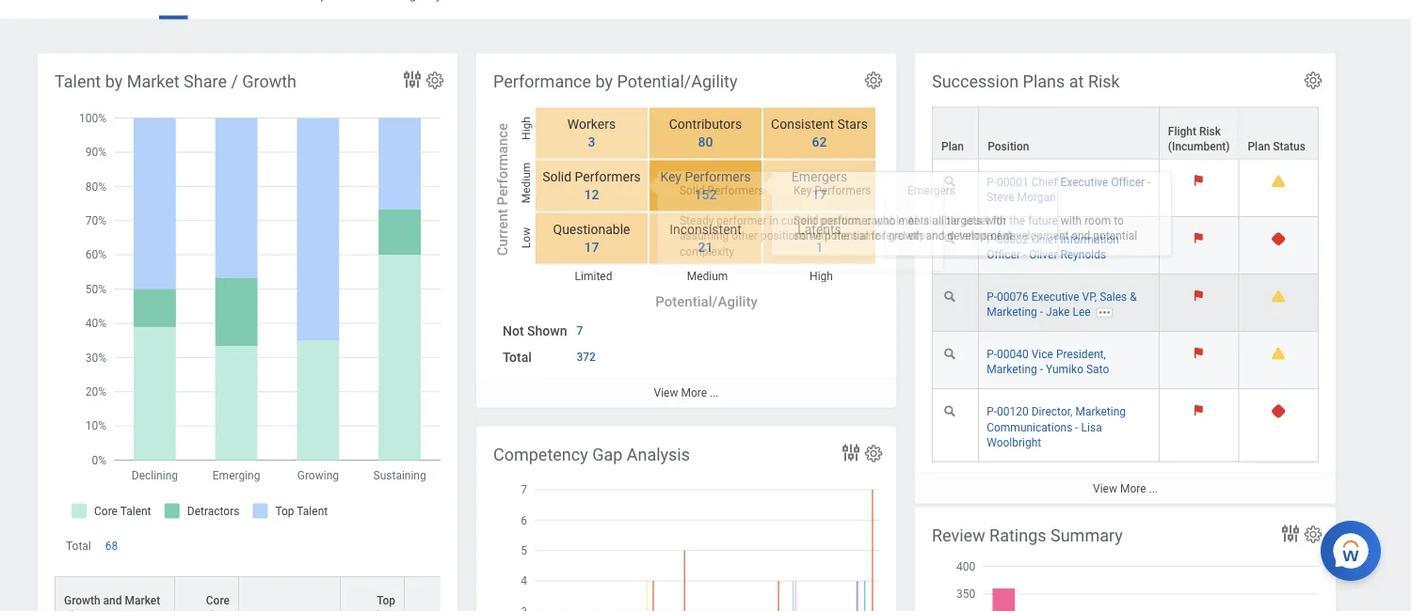 Task type: locate. For each thing, give the bounding box(es) containing it.
more inside the performance by potential/agility element
[[681, 386, 707, 400]]

lee
[[1073, 306, 1091, 319]]

steady
[[680, 215, 714, 228]]

p- inside p-00040 vice president, marketing - yumiko sato
[[987, 348, 997, 362]]

view more ... up analysis
[[654, 386, 719, 400]]

in down valuable
[[947, 230, 956, 243]]

372
[[577, 351, 596, 364]]

medium for high
[[520, 163, 533, 204]]

1 horizontal spatial potential
[[1093, 230, 1137, 243]]

performers up "12"
[[575, 169, 641, 185]]

contributors
[[669, 117, 742, 132]]

valuable
[[918, 215, 959, 228]]

0 horizontal spatial row
[[55, 577, 459, 612]]

market
[[127, 72, 179, 91], [125, 595, 160, 608]]

row containing growth and market share category
[[55, 577, 459, 612]]

2 horizontal spatial solid
[[794, 215, 819, 228]]

2 horizontal spatial talent
[[364, 610, 395, 612]]

view more ... inside succession plans at risk element
[[1093, 482, 1158, 496]]

more up analysis
[[681, 386, 707, 400]]

152
[[694, 187, 717, 203]]

share
[[184, 72, 227, 91], [64, 610, 93, 612]]

executive up the jake
[[1032, 291, 1079, 304]]

chief inside p-00001 chief executive officer - steve morgan
[[1032, 176, 1058, 189]]

17 inside emergers 17
[[812, 187, 827, 203]]

with inside solid performers steady performer in current position, capable of assuming other positions with the same level of complexity
[[810, 230, 831, 243]]

marketing down 00040
[[987, 364, 1037, 377]]

3 button
[[577, 133, 598, 151]]

p-00002 chief information officer - oliver reynolds
[[987, 233, 1119, 262]]

configure and view chart data image left configure talent by market share / growth icon
[[401, 68, 424, 91]]

officer up to
[[1111, 176, 1145, 189]]

review ratings summary
[[932, 526, 1123, 546]]

risk right at
[[1088, 72, 1120, 91]]

potential down to
[[1093, 230, 1137, 243]]

column header
[[239, 577, 341, 612]]

1 horizontal spatial high
[[810, 270, 833, 283]]

0 vertical spatial view
[[654, 386, 678, 400]]

total inside talent by market share / growth 'element'
[[66, 540, 91, 553]]

performer inside key performers solid performer who meets all targets with some potential for growth and development
[[821, 215, 872, 228]]

1 performer from the left
[[717, 215, 767, 228]]

1 performance from the top
[[493, 72, 591, 91]]

0 vertical spatial ...
[[710, 386, 719, 400]]

1 horizontal spatial key
[[794, 185, 812, 198]]

chief inside p-00002 chief information officer - oliver reynolds
[[1032, 233, 1058, 246]]

1 horizontal spatial officer
[[1111, 176, 1145, 189]]

1 vertical spatial total
[[66, 540, 91, 553]]

5 p- from the top
[[987, 406, 997, 419]]

(incumbent)
[[1168, 140, 1230, 153]]

questionable 17
[[553, 222, 630, 255]]

growth right /
[[242, 72, 297, 91]]

17
[[812, 187, 827, 203], [584, 240, 599, 255]]

for inside key performers solid performer who meets all targets with some potential for growth and development
[[871, 230, 886, 243]]

and up "category"
[[103, 595, 122, 608]]

solid performers steady performer in current position, capable of assuming other positions with the same level of complexity
[[680, 185, 919, 258]]

view more ... for succession plans at risk
[[1093, 482, 1158, 496]]

total inside the performance by potential/agility element
[[503, 350, 532, 365]]

performer up other
[[717, 215, 767, 228]]

for up 00002
[[992, 215, 1007, 228]]

00040
[[997, 348, 1029, 362]]

0 horizontal spatial configure and view chart data image
[[401, 68, 424, 91]]

inconsistent
[[669, 222, 742, 238]]

of inside "emergers a valuable asset for the future with room to expand in terms of development and potential"
[[991, 230, 1001, 243]]

p- inside the p-00120 director, marketing communications - lisa woolbright
[[987, 406, 997, 419]]

plan inside popup button
[[1248, 140, 1270, 153]]

view inside the performance by potential/agility element
[[654, 386, 678, 400]]

talent for core talent
[[199, 610, 230, 612]]

talent for top talent
[[364, 610, 395, 612]]

current performance
[[494, 123, 511, 256]]

competency gap analysis
[[493, 445, 690, 465]]

1 vertical spatial configure and view chart data image
[[840, 442, 862, 465]]

1 vertical spatial view more ...
[[1093, 482, 1158, 496]]

high
[[520, 117, 533, 140], [810, 270, 833, 283]]

view up 'summary'
[[1093, 482, 1117, 496]]

development inside "emergers a valuable asset for the future with room to expand in terms of development and potential"
[[1004, 230, 1069, 243]]

by for talent
[[105, 72, 123, 91]]

executive inside p-00076 executive vp, sales & marketing - jake lee
[[1032, 291, 1079, 304]]

1 horizontal spatial the
[[1009, 215, 1025, 228]]

1 by from the left
[[105, 72, 123, 91]]

17 inside questionable 17
[[584, 240, 599, 255]]

for down "who"
[[871, 230, 886, 243]]

marketing inside the p-00120 director, marketing communications - lisa woolbright
[[1075, 406, 1126, 419]]

performance up current
[[494, 123, 511, 206]]

p-00076 executive vp, sales & marketing - jake lee
[[987, 291, 1137, 319]]

p- inside p-00076 executive vp, sales & marketing - jake lee
[[987, 291, 997, 304]]

1 vertical spatial marketing
[[987, 364, 1037, 377]]

1 development from the left
[[948, 230, 1013, 243]]

configure succession plans at risk image
[[1303, 70, 1324, 91]]

total down not
[[503, 350, 532, 365]]

plan for plan status
[[1248, 140, 1270, 153]]

performance up workers
[[493, 72, 591, 91]]

emergers up the all
[[908, 185, 956, 198]]

p-00120 director, marketing communications - lisa woolbright row
[[932, 390, 1319, 463]]

performers inside key performers 152
[[685, 169, 751, 185]]

2 horizontal spatial and
[[1072, 230, 1090, 243]]

officer for p-00002 chief information officer - oliver reynolds
[[987, 248, 1020, 262]]

62
[[812, 134, 827, 150]]

p-00040 vice president, marketing - yumiko sato
[[987, 348, 1109, 377]]

view more ... up 'summary'
[[1093, 482, 1158, 496]]

0 horizontal spatial potential
[[825, 230, 869, 243]]

1 horizontal spatial in
[[947, 230, 956, 243]]

1 vertical spatial view
[[1093, 482, 1117, 496]]

-
[[1148, 176, 1151, 189], [1023, 248, 1026, 262], [1040, 306, 1043, 319], [1040, 364, 1043, 377], [1075, 421, 1078, 434]]

communications
[[987, 421, 1073, 434]]

1 vertical spatial more
[[1120, 482, 1146, 496]]

key inside key performers 152
[[660, 169, 682, 185]]

1 vertical spatial 17 button
[[573, 239, 602, 256]]

view more ... link up analysis
[[476, 377, 896, 408]]

development for with
[[1004, 230, 1069, 243]]

p- up woolbright
[[987, 406, 997, 419]]

executive
[[1061, 176, 1108, 189], [1032, 291, 1079, 304]]

62 button
[[801, 133, 830, 151]]

p- left vice
[[987, 348, 997, 362]]

p-00076 executive vp, sales & marketing - jake lee row
[[932, 275, 1319, 332]]

ratings
[[990, 526, 1046, 546]]

0 horizontal spatial in
[[770, 215, 779, 228]]

0 horizontal spatial performer
[[717, 215, 767, 228]]

1 vertical spatial chief
[[1032, 233, 1058, 246]]

plan left 'status'
[[1248, 140, 1270, 153]]

medium down complexity
[[687, 270, 728, 283]]

0 vertical spatial market
[[127, 72, 179, 91]]

0 vertical spatial the
[[1009, 215, 1025, 228]]

capable
[[865, 215, 905, 228]]

potential/agility up contributors
[[617, 72, 738, 91]]

p-00002 chief information officer - oliver reynolds row
[[932, 217, 1319, 275]]

2 horizontal spatial with
[[1061, 215, 1082, 228]]

development inside key performers solid performer who meets all targets with some potential for growth and development
[[948, 230, 1013, 243]]

1 vertical spatial executive
[[1032, 291, 1079, 304]]

1 horizontal spatial ...
[[1149, 482, 1158, 496]]

market inside growth and market share category
[[125, 595, 160, 608]]

plans
[[1023, 72, 1065, 91]]

oliver
[[1029, 248, 1058, 262]]

chief up oliver
[[1032, 233, 1058, 246]]

core
[[206, 595, 230, 608]]

and down the all
[[926, 230, 945, 243]]

0 horizontal spatial officer
[[987, 248, 1020, 262]]

high down 1
[[810, 270, 833, 283]]

2 p- from the top
[[987, 233, 997, 246]]

medium right "current performance"
[[520, 163, 533, 204]]

1 vertical spatial ...
[[1149, 482, 1158, 496]]

1 vertical spatial share
[[64, 610, 93, 612]]

performers inside solid performers 12
[[575, 169, 641, 185]]

0 horizontal spatial ...
[[710, 386, 719, 400]]

0 vertical spatial executive
[[1061, 176, 1108, 189]]

p- up steve
[[987, 176, 997, 189]]

analysis
[[627, 445, 690, 465]]

1 horizontal spatial view more ...
[[1093, 482, 1158, 496]]

1 horizontal spatial 17 button
[[801, 186, 830, 204]]

with inside "emergers a valuable asset for the future with room to expand in terms of development and potential"
[[1061, 215, 1082, 228]]

0 horizontal spatial medium
[[520, 163, 533, 204]]

0 vertical spatial configure and view chart data image
[[401, 68, 424, 91]]

2 by from the left
[[595, 72, 613, 91]]

0 vertical spatial more
[[681, 386, 707, 400]]

top talent
[[364, 595, 395, 612]]

view more ... inside the performance by potential/agility element
[[654, 386, 719, 400]]

growth
[[888, 230, 923, 243]]

p- for 00120
[[987, 406, 997, 419]]

0 horizontal spatial plan
[[941, 140, 964, 153]]

00120
[[997, 406, 1029, 419]]

top
[[377, 595, 395, 608]]

core talent
[[199, 595, 230, 612]]

high left 3 button
[[520, 117, 533, 140]]

for
[[992, 215, 1007, 228], [871, 230, 886, 243]]

2 performance from the top
[[494, 123, 511, 206]]

development down asset
[[948, 230, 1013, 243]]

performers
[[575, 169, 641, 185], [685, 169, 751, 185], [707, 185, 764, 198], [815, 185, 871, 198]]

1 vertical spatial performance
[[494, 123, 511, 206]]

workers 3
[[568, 117, 616, 150]]

1 horizontal spatial row
[[932, 107, 1319, 160]]

not
[[503, 324, 524, 339]]

potential inside key performers solid performer who meets all targets with some potential for growth and development
[[825, 230, 869, 243]]

performer up same
[[821, 215, 872, 228]]

... inside the performance by potential/agility element
[[710, 386, 719, 400]]

chief up morgan
[[1032, 176, 1058, 189]]

0 horizontal spatial total
[[66, 540, 91, 553]]

p- down asset
[[987, 233, 997, 246]]

view more ... for performance by potential/agility
[[654, 386, 719, 400]]

0 vertical spatial risk
[[1088, 72, 1120, 91]]

0 vertical spatial view more ...
[[654, 386, 719, 400]]

1 horizontal spatial total
[[503, 350, 532, 365]]

0 vertical spatial share
[[184, 72, 227, 91]]

level
[[883, 230, 906, 243]]

1 vertical spatial for
[[871, 230, 886, 243]]

market for and
[[125, 595, 160, 608]]

emergers inside "emergers a valuable asset for the future with room to expand in terms of development and potential"
[[908, 185, 956, 198]]

0 vertical spatial chief
[[1032, 176, 1058, 189]]

view more ... link for performance by potential/agility
[[476, 377, 896, 408]]

risk inside flight risk (incumbent)
[[1199, 125, 1221, 138]]

0 vertical spatial officer
[[1111, 176, 1145, 189]]

0 vertical spatial medium
[[520, 163, 533, 204]]

0 horizontal spatial by
[[105, 72, 123, 91]]

succession plans at risk element
[[915, 53, 1336, 504]]

2 chief from the top
[[1032, 233, 1058, 246]]

solid inside solid performers steady performer in current position, capable of assuming other positions with the same level of complexity
[[680, 185, 705, 198]]

configure and view chart data image left configure competency gap analysis image
[[840, 442, 862, 465]]

... for performance by potential/agility
[[710, 386, 719, 400]]

0 horizontal spatial view
[[654, 386, 678, 400]]

row
[[932, 107, 1319, 160], [55, 577, 459, 612]]

share inside growth and market share category
[[64, 610, 93, 612]]

officer
[[1111, 176, 1145, 189], [987, 248, 1020, 262]]

- inside the p-00120 director, marketing communications - lisa woolbright
[[1075, 421, 1078, 434]]

p- inside p-00002 chief information officer - oliver reynolds
[[987, 233, 997, 246]]

view more ... link up 'summary'
[[915, 473, 1336, 504]]

talent inside 'popup button'
[[364, 610, 395, 612]]

1 vertical spatial market
[[125, 595, 160, 608]]

1 horizontal spatial more
[[1120, 482, 1146, 496]]

performance by potential/agility
[[493, 72, 738, 91]]

0 vertical spatial 17 button
[[801, 186, 830, 204]]

0 vertical spatial growth
[[242, 72, 297, 91]]

1 horizontal spatial by
[[595, 72, 613, 91]]

1 horizontal spatial talent
[[199, 610, 230, 612]]

1 chief from the top
[[1032, 176, 1058, 189]]

other
[[732, 230, 758, 243]]

emergers inside the performance by potential/agility element
[[791, 169, 847, 185]]

more inside succession plans at risk element
[[1120, 482, 1146, 496]]

solid inside key performers solid performer who meets all targets with some potential for growth and development
[[794, 215, 819, 228]]

1 horizontal spatial with
[[985, 215, 1006, 228]]

more down p-00120 director, marketing communications - lisa woolbright row
[[1120, 482, 1146, 496]]

1 vertical spatial high
[[810, 270, 833, 283]]

1 horizontal spatial view
[[1093, 482, 1117, 496]]

17 down questionable
[[584, 240, 599, 255]]

0 horizontal spatial share
[[64, 610, 93, 612]]

3
[[588, 134, 595, 150]]

1 vertical spatial potential/agility
[[656, 294, 758, 310]]

low
[[520, 227, 533, 248]]

share left /
[[184, 72, 227, 91]]

1
[[816, 240, 823, 255]]

stars
[[837, 117, 868, 132]]

17 up current
[[812, 187, 827, 203]]

growth
[[242, 72, 297, 91], [64, 595, 100, 608]]

configure talent by market share / growth image
[[425, 70, 445, 91]]

21 button
[[687, 239, 716, 256]]

some
[[794, 230, 822, 243]]

2 development from the left
[[1004, 230, 1069, 243]]

performer for other
[[717, 215, 767, 228]]

configure and view chart data image inside talent by market share / growth 'element'
[[401, 68, 424, 91]]

total left 68 at the left of the page
[[66, 540, 91, 553]]

1 vertical spatial growth
[[64, 595, 100, 608]]

1 horizontal spatial solid
[[680, 185, 705, 198]]

2 vertical spatial marketing
[[1075, 406, 1126, 419]]

0 horizontal spatial 17
[[584, 240, 599, 255]]

0 horizontal spatial risk
[[1088, 72, 1120, 91]]

yumiko
[[1046, 364, 1084, 377]]

p- inside p-00001 chief executive officer - steve morgan
[[987, 176, 997, 189]]

0 horizontal spatial 17 button
[[573, 239, 602, 256]]

0 horizontal spatial the
[[834, 230, 850, 243]]

- inside p-00002 chief information officer - oliver reynolds
[[1023, 248, 1026, 262]]

plan left 'position'
[[941, 140, 964, 153]]

solid performers 12
[[542, 169, 641, 203]]

market up "category"
[[125, 595, 160, 608]]

1 potential from the left
[[825, 230, 869, 243]]

plan inside popup button
[[941, 140, 964, 153]]

current
[[781, 215, 817, 228]]

- for information
[[1023, 248, 1026, 262]]

p-00120 director, marketing communications - lisa woolbright link
[[987, 402, 1126, 449]]

- inside p-00040 vice president, marketing - yumiko sato
[[1040, 364, 1043, 377]]

1 horizontal spatial growth
[[242, 72, 297, 91]]

development
[[948, 230, 1013, 243], [1004, 230, 1069, 243]]

growth up "category"
[[64, 595, 100, 608]]

0 horizontal spatial growth
[[64, 595, 100, 608]]

0 vertical spatial high
[[520, 117, 533, 140]]

1 vertical spatial risk
[[1199, 125, 1221, 138]]

steve
[[987, 191, 1014, 204]]

potential/agility down complexity
[[656, 294, 758, 310]]

tab list
[[19, 0, 1392, 19]]

marketing down 00076 in the top of the page
[[987, 306, 1037, 319]]

1 p- from the top
[[987, 176, 997, 189]]

performers inside solid performers steady performer in current position, capable of assuming other positions with the same level of complexity
[[707, 185, 764, 198]]

0 vertical spatial 17
[[812, 187, 827, 203]]

1 vertical spatial medium
[[687, 270, 728, 283]]

p-
[[987, 176, 997, 189], [987, 233, 997, 246], [987, 291, 997, 304], [987, 348, 997, 362], [987, 406, 997, 419]]

potential/agility
[[617, 72, 738, 91], [656, 294, 758, 310]]

potential
[[825, 230, 869, 243], [1093, 230, 1137, 243]]

performers up other
[[707, 185, 764, 198]]

0 horizontal spatial more
[[681, 386, 707, 400]]

1 horizontal spatial share
[[184, 72, 227, 91]]

and
[[926, 230, 945, 243], [1072, 230, 1090, 243], [103, 595, 122, 608]]

1 vertical spatial 17
[[584, 240, 599, 255]]

in up positions
[[770, 215, 779, 228]]

of right terms
[[991, 230, 1001, 243]]

position,
[[820, 215, 862, 228]]

in
[[770, 215, 779, 228], [947, 230, 956, 243]]

row containing flight risk (incumbent)
[[932, 107, 1319, 160]]

solid inside solid performers 12
[[542, 169, 572, 185]]

p- up 00040
[[987, 291, 997, 304]]

1 horizontal spatial and
[[926, 230, 945, 243]]

vp,
[[1082, 291, 1097, 304]]

officer inside p-00002 chief information officer - oliver reynolds
[[987, 248, 1020, 262]]

configure review ratings summary image
[[1303, 525, 1324, 546]]

1 horizontal spatial configure and view chart data image
[[840, 442, 862, 465]]

view for at
[[1093, 482, 1117, 496]]

- for president,
[[1040, 364, 1043, 377]]

executive up room
[[1061, 176, 1108, 189]]

1 vertical spatial view more ... link
[[915, 473, 1336, 504]]

... inside succession plans at risk element
[[1149, 482, 1158, 496]]

17 button down questionable
[[573, 239, 602, 256]]

competency gap analysis element
[[476, 427, 896, 612]]

configure and view chart data image
[[401, 68, 424, 91], [840, 442, 862, 465]]

growth and market share category button
[[56, 578, 174, 612]]

performers up position,
[[815, 185, 871, 198]]

officer inside p-00001 chief executive officer - steve morgan
[[1111, 176, 1145, 189]]

view up analysis
[[654, 386, 678, 400]]

4 p- from the top
[[987, 348, 997, 362]]

market left /
[[127, 72, 179, 91]]

development for targets
[[948, 230, 1013, 243]]

performers for steady
[[707, 185, 764, 198]]

chief for morgan
[[1032, 176, 1058, 189]]

view more ... link
[[476, 377, 896, 408], [915, 473, 1336, 504]]

key inside key performers solid performer who meets all targets with some potential for growth and development
[[794, 185, 812, 198]]

performers for 152
[[685, 169, 751, 185]]

same
[[852, 230, 880, 243]]

marketing up lisa
[[1075, 406, 1126, 419]]

and up reynolds
[[1072, 230, 1090, 243]]

0 vertical spatial row
[[932, 107, 1319, 160]]

1 horizontal spatial medium
[[687, 270, 728, 283]]

development down future on the right of the page
[[1004, 230, 1069, 243]]

0 horizontal spatial and
[[103, 595, 122, 608]]

officer down 00002
[[987, 248, 1020, 262]]

emergers a valuable asset for the future with room to expand in terms of development and potential
[[908, 185, 1137, 243]]

1 horizontal spatial for
[[992, 215, 1007, 228]]

0 horizontal spatial for
[[871, 230, 886, 243]]

0 horizontal spatial with
[[810, 230, 831, 243]]

view inside succession plans at risk element
[[1093, 482, 1117, 496]]

the up 00002
[[1009, 215, 1025, 228]]

1 vertical spatial row
[[55, 577, 459, 612]]

medium for limited
[[687, 270, 728, 283]]

marketing inside p-00076 executive vp, sales & marketing - jake lee
[[987, 306, 1037, 319]]

1 horizontal spatial plan
[[1248, 140, 1270, 153]]

chief
[[1032, 176, 1058, 189], [1032, 233, 1058, 246]]

1 plan from the left
[[941, 140, 964, 153]]

17 button for questionable 17
[[573, 239, 602, 256]]

talent by market share / growth element
[[38, 53, 459, 612]]

the down position,
[[834, 230, 850, 243]]

share left "category"
[[64, 610, 93, 612]]

1 horizontal spatial 17
[[812, 187, 827, 203]]

performer inside solid performers steady performer in current position, capable of assuming other positions with the same level of complexity
[[717, 215, 767, 228]]

emergers down 62
[[791, 169, 847, 185]]

- inside p-00001 chief executive officer - steve morgan
[[1148, 176, 1151, 189]]

talent inside popup button
[[199, 610, 230, 612]]

risk up (incumbent)
[[1199, 125, 1221, 138]]

0 vertical spatial performance
[[493, 72, 591, 91]]

0 vertical spatial in
[[770, 215, 779, 228]]

0 vertical spatial view more ... link
[[476, 377, 896, 408]]

potential down position,
[[825, 230, 869, 243]]

1 horizontal spatial emergers
[[908, 185, 956, 198]]

by inside 'element'
[[105, 72, 123, 91]]

1 vertical spatial officer
[[987, 248, 1020, 262]]

performers inside key performers solid performer who meets all targets with some potential for growth and development
[[815, 185, 871, 198]]

flight risk (incumbent)
[[1168, 125, 1230, 153]]

performers for solid
[[815, 185, 871, 198]]

officer for p-00001 chief executive officer - steve morgan
[[1111, 176, 1145, 189]]

2 plan from the left
[[1248, 140, 1270, 153]]

performers up 152
[[685, 169, 751, 185]]

17 button up current
[[801, 186, 830, 204]]

more for performance by potential/agility
[[681, 386, 707, 400]]

p-00001 chief executive officer - steve morgan link
[[987, 172, 1151, 204]]

3 p- from the top
[[987, 291, 997, 304]]

2 performer from the left
[[821, 215, 872, 228]]

2 potential from the left
[[1093, 230, 1137, 243]]

0 vertical spatial marketing
[[987, 306, 1037, 319]]



Task type: vqa. For each thing, say whether or not it's contained in the screenshot.


Task type: describe. For each thing, give the bounding box(es) containing it.
plan for plan
[[941, 140, 964, 153]]

meets
[[898, 215, 930, 228]]

jake
[[1046, 306, 1070, 319]]

questionable
[[553, 222, 630, 238]]

and inside growth and market share category
[[103, 595, 122, 608]]

emergers 17
[[791, 169, 847, 203]]

share for /
[[184, 72, 227, 91]]

00002
[[997, 233, 1029, 246]]

all
[[932, 215, 944, 228]]

of up "growth"
[[908, 215, 918, 228]]

a
[[908, 215, 915, 228]]

p-00040 vice president, marketing - yumiko sato row
[[932, 332, 1319, 390]]

lisa
[[1081, 421, 1102, 434]]

contributors 80
[[669, 117, 742, 150]]

total for 68
[[66, 540, 91, 553]]

p-00002 chief information officer - oliver reynolds link
[[987, 229, 1119, 262]]

core talent column header
[[175, 577, 239, 612]]

17 for emergers 17
[[812, 187, 827, 203]]

&
[[1130, 291, 1137, 304]]

00076
[[997, 291, 1029, 304]]

key performers 152
[[660, 169, 751, 203]]

consistent stars 62
[[771, 117, 868, 150]]

and inside key performers solid performer who meets all targets with some potential for growth and development
[[926, 230, 945, 243]]

woolbright
[[987, 436, 1041, 449]]

configure and view chart data image for talent by market share / growth
[[401, 68, 424, 91]]

with inside key performers solid performer who meets all targets with some potential for growth and development
[[985, 215, 1006, 228]]

emergers for 17
[[791, 169, 847, 185]]

terms
[[959, 230, 988, 243]]

152 button
[[683, 186, 720, 204]]

key for key performers 152
[[660, 169, 682, 185]]

- for marketing
[[1075, 421, 1078, 434]]

configure and view chart data image for competency gap analysis
[[840, 442, 862, 465]]

p- for 00040
[[987, 348, 997, 362]]

plan status
[[1248, 140, 1306, 153]]

succession plans at risk
[[932, 72, 1120, 91]]

solid for solid performers 12
[[542, 169, 572, 185]]

- for executive
[[1148, 176, 1151, 189]]

consistent
[[771, 117, 834, 132]]

chief for reynolds
[[1032, 233, 1058, 246]]

gap
[[592, 445, 623, 465]]

for inside "emergers a valuable asset for the future with room to expand in terms of development and potential"
[[992, 215, 1007, 228]]

p- for 00002
[[987, 233, 997, 246]]

total for 372
[[503, 350, 532, 365]]

solid for solid performers steady performer in current position, capable of assuming other positions with the same level of complexity
[[680, 185, 705, 198]]

p-00120 director, marketing communications - lisa woolbright
[[987, 406, 1126, 449]]

... for succession plans at risk
[[1149, 482, 1158, 496]]

17 button for emergers 17
[[801, 186, 830, 204]]

shown
[[527, 324, 567, 339]]

p-00001 chief executive officer - steve morgan
[[987, 176, 1151, 204]]

vice
[[1032, 348, 1053, 362]]

information
[[1061, 233, 1119, 246]]

configure competency gap analysis image
[[863, 444, 884, 465]]

in inside solid performers steady performer in current position, capable of assuming other positions with the same level of complexity
[[770, 215, 779, 228]]

limited
[[575, 270, 612, 283]]

latents
[[798, 222, 841, 238]]

performer for potential
[[821, 215, 872, 228]]

p-00076 executive vp, sales & marketing - jake lee link
[[987, 287, 1137, 319]]

17 for questionable 17
[[584, 240, 599, 255]]

and inside "emergers a valuable asset for the future with room to expand in terms of development and potential"
[[1072, 230, 1090, 243]]

flight risk (incumbent) button
[[1160, 108, 1238, 159]]

key performers solid performer who meets all targets with some potential for growth and development
[[794, 185, 1013, 243]]

emergers for a
[[908, 185, 956, 198]]

80 button
[[687, 133, 716, 151]]

status
[[1273, 140, 1306, 153]]

not shown 7
[[503, 324, 583, 339]]

latents 1
[[798, 222, 841, 255]]

competency
[[493, 445, 588, 465]]

68
[[105, 540, 118, 553]]

more for succession plans at risk
[[1120, 482, 1146, 496]]

review
[[932, 526, 985, 546]]

current
[[494, 209, 511, 256]]

plan button
[[933, 108, 978, 159]]

68 button
[[105, 539, 121, 554]]

7
[[577, 324, 583, 338]]

growth and market share category
[[64, 595, 160, 612]]

position
[[988, 140, 1029, 153]]

targets
[[947, 215, 982, 228]]

/
[[231, 72, 238, 91]]

0 horizontal spatial talent
[[55, 72, 101, 91]]

future
[[1028, 215, 1058, 228]]

complexity
[[680, 245, 734, 258]]

performance by potential/agility element
[[476, 53, 896, 408]]

12 button
[[573, 186, 602, 204]]

12
[[584, 187, 599, 203]]

potential inside "emergers a valuable asset for the future with room to expand in terms of development and potential"
[[1093, 230, 1137, 243]]

- inside p-00076 executive vp, sales & marketing - jake lee
[[1040, 306, 1043, 319]]

position button
[[979, 108, 1159, 159]]

category
[[96, 610, 142, 612]]

director,
[[1032, 406, 1073, 419]]

the inside "emergers a valuable asset for the future with room to expand in terms of development and potential"
[[1009, 215, 1025, 228]]

0 vertical spatial potential/agility
[[617, 72, 738, 91]]

p-00001 chief executive officer - steve morgan row
[[932, 160, 1319, 217]]

view more ... link for succession plans at risk
[[915, 473, 1336, 504]]

top talent column header
[[341, 577, 405, 612]]

review ratings summary element
[[915, 508, 1336, 612]]

asset
[[962, 215, 990, 228]]

row inside talent by market share / growth 'element'
[[55, 577, 459, 612]]

reynolds
[[1060, 248, 1106, 262]]

growth and market share category column header
[[55, 577, 175, 612]]

performers for 12
[[575, 169, 641, 185]]

configure performance by potential/agility image
[[863, 70, 884, 91]]

key for key performers solid performer who meets all targets with some potential for growth and development
[[794, 185, 812, 198]]

marketing inside p-00040 vice president, marketing - yumiko sato
[[987, 364, 1037, 377]]

00001
[[997, 176, 1029, 189]]

the inside solid performers steady performer in current position, capable of assuming other positions with the same level of complexity
[[834, 230, 850, 243]]

growth inside growth and market share category
[[64, 595, 100, 608]]

president,
[[1056, 348, 1106, 362]]

p- for 00076
[[987, 291, 997, 304]]

1 button
[[804, 239, 826, 256]]

executive inside p-00001 chief executive officer - steve morgan
[[1061, 176, 1108, 189]]

plan status button
[[1239, 108, 1318, 159]]

share for category
[[64, 610, 93, 612]]

market for by
[[127, 72, 179, 91]]

core talent button
[[175, 578, 238, 612]]

p- for 00001
[[987, 176, 997, 189]]

configure and view chart data image
[[1279, 523, 1302, 546]]

at
[[1069, 72, 1084, 91]]

talent by market share / growth
[[55, 72, 297, 91]]

positions
[[761, 230, 807, 243]]

expand
[[908, 230, 944, 243]]

summary
[[1051, 526, 1123, 546]]

workers
[[568, 117, 616, 132]]

p-00040 vice president, marketing - yumiko sato link
[[987, 345, 1109, 377]]

top talent button
[[341, 578, 404, 612]]

of down meets
[[909, 230, 919, 243]]

view for potential/agility
[[654, 386, 678, 400]]

80
[[698, 134, 713, 150]]

sales
[[1100, 291, 1127, 304]]

sato
[[1086, 364, 1109, 377]]

room
[[1085, 215, 1111, 228]]

in inside "emergers a valuable asset for the future with room to expand in terms of development and potential"
[[947, 230, 956, 243]]

by for performance
[[595, 72, 613, 91]]

inconsistent 21
[[669, 222, 742, 255]]

who
[[874, 215, 895, 228]]



